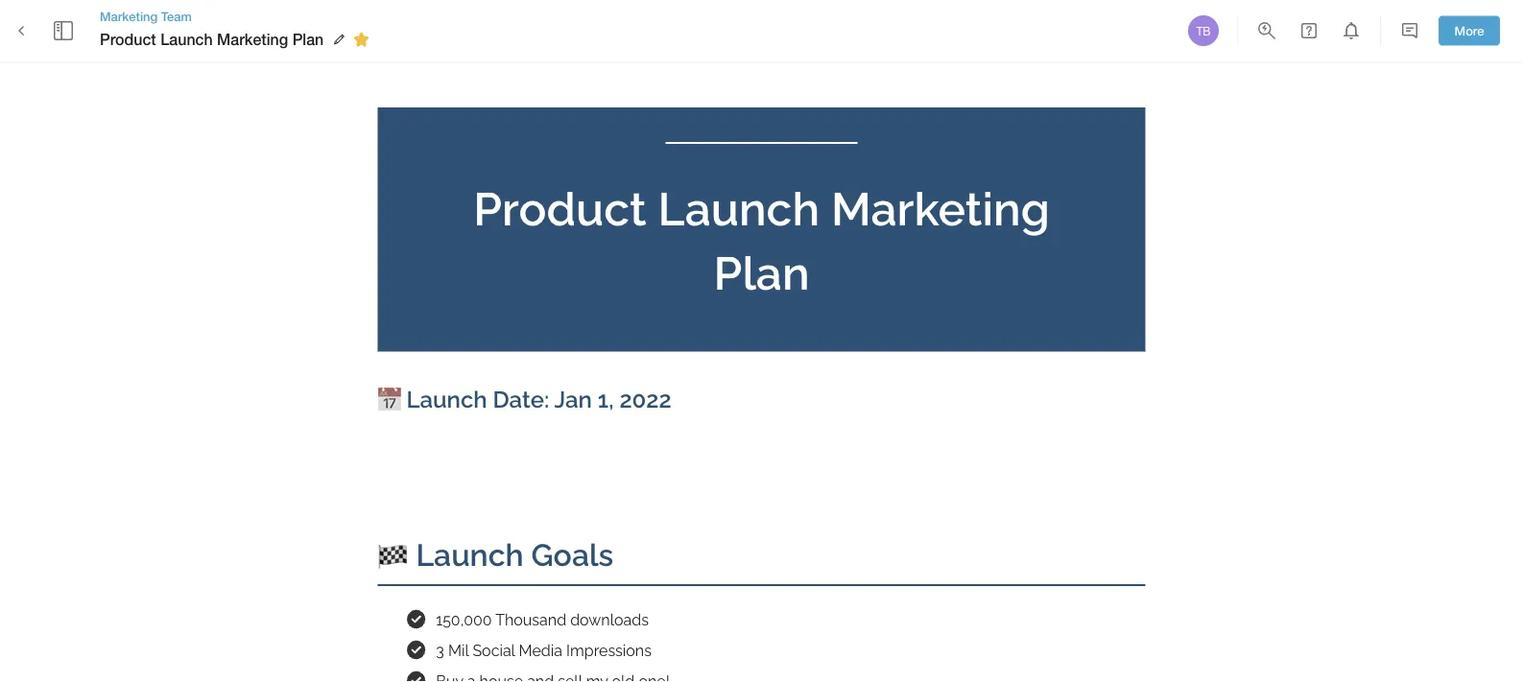 Task type: locate. For each thing, give the bounding box(es) containing it.
0 horizontal spatial plan
[[292, 30, 324, 48]]

1 horizontal spatial plan
[[714, 246, 810, 300]]

0 horizontal spatial marketing
[[100, 9, 158, 23]]

1 vertical spatial plan
[[714, 246, 810, 300]]

1 horizontal spatial marketing
[[217, 30, 288, 48]]

2 vertical spatial marketing
[[831, 182, 1050, 236]]

0 horizontal spatial product
[[100, 30, 156, 48]]

1 vertical spatial product
[[473, 182, 647, 236]]

launch inside product launch marketing plan
[[658, 182, 820, 236]]

mil
[[448, 642, 469, 660]]

3 mil social media impressions
[[436, 642, 652, 660]]

3
[[436, 642, 444, 660]]

0 horizontal spatial product launch marketing plan
[[100, 30, 324, 48]]

marketing
[[100, 9, 158, 23], [217, 30, 288, 48], [831, 182, 1050, 236]]

media
[[519, 642, 563, 660]]

plan inside product launch marketing plan
[[714, 246, 810, 300]]

0 vertical spatial product
[[100, 30, 156, 48]]

product
[[100, 30, 156, 48], [473, 182, 647, 236]]

2 horizontal spatial marketing
[[831, 182, 1050, 236]]

date:
[[493, 386, 549, 413]]

product launch marketing plan
[[100, 30, 324, 48], [473, 182, 1061, 300]]

impressions
[[566, 642, 652, 660]]

plan
[[292, 30, 324, 48], [714, 246, 810, 300]]

tb button
[[1186, 12, 1222, 49]]

marketing inside product launch marketing plan
[[831, 182, 1050, 236]]

1 horizontal spatial product
[[473, 182, 647, 236]]

0 vertical spatial marketing
[[100, 9, 158, 23]]

jan
[[554, 386, 592, 413]]

more button
[[1439, 16, 1500, 45]]

📅 launch date: jan 1, 2022
[[378, 386, 672, 413]]

1,
[[598, 386, 614, 413]]

launch
[[160, 30, 213, 48], [658, 182, 820, 236], [406, 386, 487, 413], [416, 537, 524, 573]]

150,000
[[436, 611, 492, 629]]

more
[[1455, 23, 1484, 38]]

🏁 launch goals
[[378, 537, 614, 573]]

marketing team link
[[100, 8, 376, 25]]

marketing team
[[100, 9, 192, 23]]

1 vertical spatial product launch marketing plan
[[473, 182, 1061, 300]]



Task type: describe. For each thing, give the bounding box(es) containing it.
0 vertical spatial plan
[[292, 30, 324, 48]]

2022
[[620, 386, 672, 413]]

remove favorite image
[[350, 28, 373, 51]]

1 vertical spatial marketing
[[217, 30, 288, 48]]

social
[[473, 642, 515, 660]]

🏁
[[378, 537, 408, 573]]

1 horizontal spatial product launch marketing plan
[[473, 182, 1061, 300]]

0 vertical spatial product launch marketing plan
[[100, 30, 324, 48]]

team
[[161, 9, 192, 23]]

goals
[[531, 537, 614, 573]]

150,000 thousand downloads
[[436, 611, 649, 629]]

downloads
[[570, 611, 649, 629]]

tb
[[1196, 24, 1211, 37]]

📅
[[378, 386, 401, 413]]

product inside product launch marketing plan
[[473, 182, 647, 236]]

thousand
[[496, 611, 566, 629]]



Task type: vqa. For each thing, say whether or not it's contained in the screenshot.
'Go Back' ICON
no



